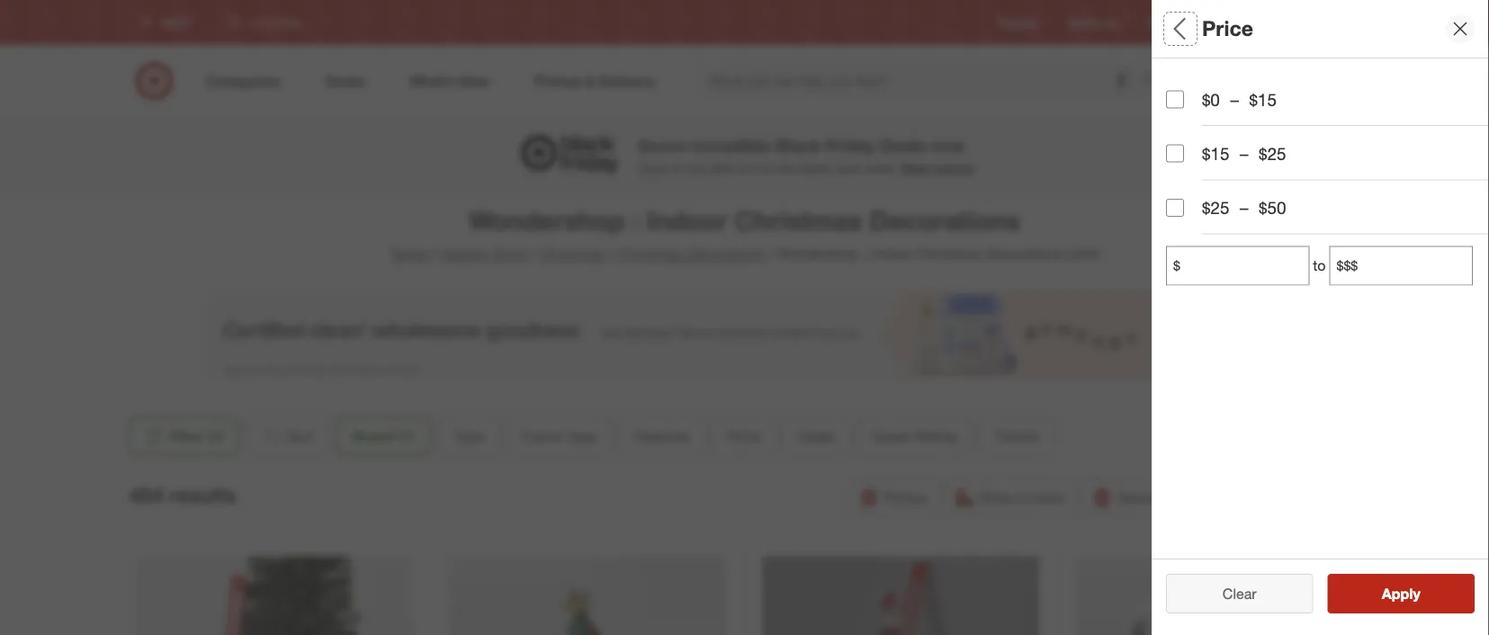 Task type: describe. For each thing, give the bounding box(es) containing it.
holiday shop link
[[441, 245, 528, 263]]

2 / from the left
[[531, 245, 536, 263]]

deals
[[800, 160, 831, 176]]

brand (1)
[[353, 427, 414, 445]]

price button
[[712, 417, 776, 456]]

target circle link
[[1220, 15, 1280, 30]]

find
[[749, 160, 770, 176]]

1 / from the left
[[433, 245, 438, 263]]

target circle
[[1220, 16, 1280, 29]]

see
[[1363, 585, 1389, 602]]

1 horizontal spatial wondershop
[[777, 245, 859, 263]]

price dialog
[[1152, 0, 1489, 635]]

$50
[[1259, 197, 1286, 218]]

all
[[1166, 16, 1191, 41]]

1 horizontal spatial :
[[863, 245, 867, 263]]

christmas right christmas link
[[617, 245, 683, 263]]

to
[[1313, 257, 1326, 274]]

gifts
[[710, 160, 734, 176]]

results for see results
[[1393, 585, 1440, 602]]

1 vertical spatial frame
[[522, 427, 562, 445]]

clear all
[[1214, 585, 1266, 602]]

theme button
[[979, 417, 1054, 456]]

decorations left (454)
[[986, 245, 1064, 263]]

theme
[[994, 427, 1039, 445]]

shop inside 'button'
[[979, 489, 1013, 506]]

on
[[670, 160, 684, 176]]

0 horizontal spatial features
[[634, 427, 690, 445]]

apply
[[1382, 585, 1421, 602]]

brand wondershop
[[1166, 134, 1238, 173]]

christmas decorations link
[[617, 245, 765, 263]]

filter (1) button
[[129, 417, 238, 456]]

score
[[639, 135, 686, 156]]

christmas down new
[[735, 204, 862, 236]]

deals button
[[783, 417, 850, 456]]

weekly
[[1068, 16, 1103, 29]]

weekly ad link
[[1068, 15, 1119, 30]]

(1) for brand (1)
[[398, 427, 414, 445]]

&
[[738, 160, 746, 176]]

saving
[[935, 160, 974, 176]]

friday
[[826, 135, 876, 156]]

top
[[688, 160, 706, 176]]

target link
[[390, 245, 429, 263]]

store
[[1033, 489, 1065, 506]]

rating
[[915, 427, 956, 445]]

clear for clear all
[[1214, 585, 1248, 602]]

redcard
[[1148, 16, 1191, 29]]

deals inside button
[[798, 427, 835, 445]]

clear for clear
[[1223, 585, 1257, 602]]

454
[[129, 483, 164, 508]]

0 vertical spatial :
[[632, 204, 640, 236]]

same day delivery button
[[1084, 478, 1251, 517]]

new
[[774, 160, 797, 176]]

1 horizontal spatial type button
[[1166, 58, 1489, 121]]

apply button
[[1328, 574, 1475, 614]]

1 horizontal spatial $15
[[1249, 89, 1277, 110]]

$0
[[1202, 89, 1220, 110]]

black
[[776, 135, 821, 156]]

454 results
[[129, 483, 236, 508]]

$25  –  $50
[[1202, 197, 1286, 218]]

sort button
[[246, 417, 329, 456]]

clear all button
[[1166, 574, 1313, 614]]

all filters dialog
[[1152, 0, 1489, 635]]

search button
[[1134, 61, 1178, 104]]

target inside wondershop : indoor christmas decorations target / holiday shop / christmas / christmas decorations / wondershop : indoor christmas decorations (454)
[[390, 245, 429, 263]]

guest
[[872, 427, 911, 445]]

ad
[[1106, 16, 1119, 29]]

$0  –  $15 checkbox
[[1166, 91, 1184, 109]]

registry link
[[999, 15, 1039, 30]]

$25  –  $50 checkbox
[[1166, 199, 1184, 217]]



Task type: locate. For each thing, give the bounding box(es) containing it.
1 horizontal spatial frame
[[1166, 203, 1217, 224]]

decorations
[[869, 204, 1020, 236], [687, 245, 765, 263], [986, 245, 1064, 263]]

1 vertical spatial frame type
[[522, 427, 597, 445]]

features down "$25  –  $50" checkbox
[[1166, 266, 1237, 287]]

:
[[632, 204, 640, 236], [863, 245, 867, 263]]

guest rating
[[872, 427, 956, 445]]

0 horizontal spatial type button
[[438, 417, 499, 456]]

0 vertical spatial type button
[[1166, 58, 1489, 121]]

deals up start
[[880, 135, 926, 156]]

redcard link
[[1148, 15, 1191, 30]]

deals right price button at the bottom
[[798, 427, 835, 445]]

0 vertical spatial deals
[[880, 135, 926, 156]]

1 horizontal spatial brand
[[1166, 134, 1215, 154]]

$0  –  $15
[[1202, 89, 1277, 110]]

shop
[[494, 245, 528, 263], [979, 489, 1013, 506]]

wondershop
[[1166, 157, 1238, 173], [469, 204, 625, 236], [777, 245, 859, 263]]

filter (1)
[[169, 427, 224, 445]]

0 vertical spatial frame type
[[1166, 203, 1260, 224]]

0 horizontal spatial $15
[[1202, 143, 1230, 164]]

0 vertical spatial indoor
[[647, 204, 728, 236]]

1 vertical spatial results
[[1393, 585, 1440, 602]]

1 vertical spatial features button
[[619, 417, 705, 456]]

$15 right $0
[[1249, 89, 1277, 110]]

decorations down saving
[[869, 204, 1020, 236]]

0 vertical spatial shop
[[494, 245, 528, 263]]

$25 up $50
[[1259, 143, 1286, 164]]

wondershop down the deals
[[777, 245, 859, 263]]

same
[[1117, 489, 1155, 506]]

start
[[902, 160, 932, 176]]

0 horizontal spatial target
[[390, 245, 429, 263]]

/ left christmas link
[[531, 245, 536, 263]]

decorations up advertisement region
[[687, 245, 765, 263]]

1 vertical spatial indoor
[[871, 245, 912, 263]]

save
[[639, 160, 666, 176]]

1 horizontal spatial target
[[1220, 16, 1249, 29]]

score incredible black friday deals now save on top gifts & find new deals each week. start saving
[[639, 135, 974, 176]]

shop left in
[[979, 489, 1013, 506]]

1 horizontal spatial results
[[1393, 585, 1440, 602]]

0 horizontal spatial frame
[[522, 427, 562, 445]]

see results button
[[1328, 574, 1475, 614]]

20" battery operated animated plush dancing christmas tree sculpture - wondershop™ green image
[[449, 557, 726, 635], [449, 557, 726, 635]]

frame type inside all filters dialog
[[1166, 203, 1260, 224]]

4 / from the left
[[768, 245, 773, 263]]

christmas
[[735, 204, 862, 236], [540, 245, 605, 263], [617, 245, 683, 263], [916, 245, 982, 263]]

0 horizontal spatial (1)
[[207, 427, 224, 445]]

deals
[[880, 135, 926, 156], [798, 427, 835, 445]]

search
[[1134, 74, 1178, 91]]

1 horizontal spatial frame type
[[1166, 203, 1260, 224]]

all filters
[[1166, 16, 1253, 41]]

brand inside brand wondershop
[[1166, 134, 1215, 154]]

shop right holiday at left
[[494, 245, 528, 263]]

brand for brand (1)
[[353, 427, 394, 445]]

same day delivery
[[1117, 489, 1239, 506]]

1 horizontal spatial frame type button
[[1166, 184, 1489, 247]]

0 horizontal spatial frame type
[[522, 427, 597, 445]]

pickup button
[[850, 478, 939, 517]]

brand
[[1166, 134, 1215, 154], [353, 427, 394, 445]]

1 horizontal spatial price
[[1202, 16, 1253, 41]]

frame inside all filters dialog
[[1166, 203, 1217, 224]]

features inside all filters dialog
[[1166, 266, 1237, 287]]

0 horizontal spatial frame type button
[[506, 417, 612, 456]]

0 horizontal spatial shop
[[494, 245, 528, 263]]

now
[[931, 135, 965, 156]]

$15  –  $25 checkbox
[[1166, 145, 1184, 163]]

1 horizontal spatial (1)
[[398, 427, 414, 445]]

: down 'week.'
[[863, 245, 867, 263]]

$25
[[1259, 143, 1286, 164], [1202, 197, 1230, 218]]

0 horizontal spatial indoor
[[647, 204, 728, 236]]

0 vertical spatial frame type button
[[1166, 184, 1489, 247]]

each
[[834, 160, 862, 176]]

results inside "button"
[[1393, 585, 1440, 602]]

wondershop inside all filters dialog
[[1166, 157, 1238, 173]]

3 / from the left
[[609, 245, 614, 263]]

0 vertical spatial $25
[[1259, 143, 1286, 164]]

2 horizontal spatial wondershop
[[1166, 157, 1238, 173]]

indoor down 'week.'
[[871, 245, 912, 263]]

1 vertical spatial :
[[863, 245, 867, 263]]

features button
[[1166, 247, 1489, 310], [619, 417, 705, 456]]

brand for brand wondershop
[[1166, 134, 1215, 154]]

features button inside all filters dialog
[[1166, 247, 1489, 310]]

0 horizontal spatial brand
[[353, 427, 394, 445]]

0 vertical spatial frame
[[1166, 203, 1217, 224]]

1 (1) from the left
[[207, 427, 224, 445]]

delivery
[[1187, 489, 1239, 506]]

features
[[1166, 266, 1237, 287], [634, 427, 690, 445]]

$15  –  $25
[[1202, 143, 1286, 164]]

frame type
[[1166, 203, 1260, 224], [522, 427, 597, 445]]

1 vertical spatial brand
[[353, 427, 394, 445]]

guest rating button
[[857, 417, 972, 456]]

1 vertical spatial price
[[728, 427, 761, 445]]

in
[[1017, 489, 1029, 506]]

results
[[169, 483, 236, 508], [1393, 585, 1440, 602]]

0 vertical spatial wondershop
[[1166, 157, 1238, 173]]

wondershop up "$25  –  $50" checkbox
[[1166, 157, 1238, 173]]

target
[[1220, 16, 1249, 29], [390, 245, 429, 263]]

1 horizontal spatial features button
[[1166, 247, 1489, 310]]

wondershop : indoor christmas decorations target / holiday shop / christmas / christmas decorations / wondershop : indoor christmas decorations (454)
[[390, 204, 1099, 263]]

0 horizontal spatial :
[[632, 204, 640, 236]]

price inside dialog
[[1202, 16, 1253, 41]]

2 clear from the left
[[1223, 585, 1257, 602]]

1 horizontal spatial features
[[1166, 266, 1237, 287]]

0 vertical spatial brand
[[1166, 134, 1215, 154]]

1 vertical spatial target
[[390, 245, 429, 263]]

christmas down saving
[[916, 245, 982, 263]]

None text field
[[1166, 246, 1310, 286], [1330, 246, 1473, 286], [1166, 246, 1310, 286], [1330, 246, 1473, 286]]

1 vertical spatial shop
[[979, 489, 1013, 506]]

1 vertical spatial wondershop
[[469, 204, 625, 236]]

see results
[[1363, 585, 1440, 602]]

day
[[1159, 489, 1183, 506]]

filter
[[169, 427, 203, 445]]

0 horizontal spatial $25
[[1202, 197, 1230, 218]]

christmas link
[[540, 245, 605, 263]]

1 vertical spatial features
[[634, 427, 690, 445]]

deals inside the score incredible black friday deals now save on top gifts & find new deals each week. start saving
[[880, 135, 926, 156]]

sort
[[286, 427, 314, 445]]

indoor
[[647, 204, 728, 236], [871, 245, 912, 263]]

price
[[1202, 16, 1253, 41], [728, 427, 761, 445]]

1 clear from the left
[[1214, 585, 1248, 602]]

filters
[[1197, 16, 1253, 41]]

all
[[1252, 585, 1266, 602]]

3pc fabric gnome christmas figurine set - wondershop™ white/red image
[[1075, 557, 1353, 635], [1075, 557, 1353, 635]]

/
[[433, 245, 438, 263], [531, 245, 536, 263], [609, 245, 614, 263], [768, 245, 773, 263]]

price inside button
[[728, 427, 761, 445]]

1 vertical spatial frame type button
[[506, 417, 612, 456]]

2 (1) from the left
[[398, 427, 414, 445]]

$25 right "$25  –  $50" checkbox
[[1202, 197, 1230, 218]]

$15
[[1249, 89, 1277, 110], [1202, 143, 1230, 164]]

1 vertical spatial deals
[[798, 427, 835, 445]]

0 horizontal spatial features button
[[619, 417, 705, 456]]

christmas right "holiday shop" 'link'
[[540, 245, 605, 263]]

0 horizontal spatial price
[[728, 427, 761, 445]]

0 horizontal spatial wondershop
[[469, 204, 625, 236]]

shop inside wondershop : indoor christmas decorations target / holiday shop / christmas / christmas decorations / wondershop : indoor christmas decorations (454)
[[494, 245, 528, 263]]

features left price button at the bottom
[[634, 427, 690, 445]]

pickup
[[884, 489, 927, 506]]

results for 454 results
[[169, 483, 236, 508]]

(1)
[[207, 427, 224, 445], [398, 427, 414, 445]]

1 vertical spatial $25
[[1202, 197, 1230, 218]]

0 vertical spatial features button
[[1166, 247, 1489, 310]]

shop in store
[[979, 489, 1065, 506]]

1 horizontal spatial $25
[[1259, 143, 1286, 164]]

1 vertical spatial $15
[[1202, 143, 1230, 164]]

target left holiday at left
[[390, 245, 429, 263]]

/ right target link
[[433, 245, 438, 263]]

(454)
[[1068, 245, 1099, 263]]

shop in store button
[[946, 478, 1077, 517]]

results right '454'
[[169, 483, 236, 508]]

What can we help you find? suggestions appear below search field
[[699, 61, 1147, 101]]

clear button
[[1166, 574, 1313, 614]]

0 vertical spatial features
[[1166, 266, 1237, 287]]

circle
[[1252, 16, 1280, 29]]

1 horizontal spatial indoor
[[871, 245, 912, 263]]

week.
[[865, 160, 898, 176]]

1 horizontal spatial shop
[[979, 489, 1013, 506]]

target left circle
[[1220, 16, 1249, 29]]

/ right christmas link
[[609, 245, 614, 263]]

0 vertical spatial results
[[169, 483, 236, 508]]

clear
[[1214, 585, 1248, 602], [1223, 585, 1257, 602]]

wondershop up christmas link
[[469, 204, 625, 236]]

frame type button
[[1166, 184, 1489, 247], [506, 417, 612, 456]]

0 horizontal spatial results
[[169, 483, 236, 508]]

2 vertical spatial wondershop
[[777, 245, 859, 263]]

advertisement region
[[205, 290, 1285, 380]]

type button
[[1166, 58, 1489, 121], [438, 417, 499, 456]]

type
[[1166, 77, 1204, 98], [1222, 203, 1260, 224], [453, 427, 484, 445], [566, 427, 597, 445]]

0 vertical spatial $15
[[1249, 89, 1277, 110]]

0 horizontal spatial deals
[[798, 427, 835, 445]]

large climbing santa decorative christmas figurine red - wondershop™ image
[[136, 557, 413, 635], [136, 557, 413, 635], [762, 557, 1039, 635], [762, 557, 1039, 635]]

indoor up the christmas decorations link
[[647, 204, 728, 236]]

brand right sort
[[353, 427, 394, 445]]

brand down $0  –  $15 option
[[1166, 134, 1215, 154]]

clear inside button
[[1223, 585, 1257, 602]]

weekly ad
[[1068, 16, 1119, 29]]

1 vertical spatial type button
[[438, 417, 499, 456]]

1 horizontal spatial deals
[[880, 135, 926, 156]]

holiday
[[441, 245, 490, 263]]

registry
[[999, 16, 1039, 29]]

: down save
[[632, 204, 640, 236]]

$15 right $15  –  $25 option
[[1202, 143, 1230, 164]]

results right see
[[1393, 585, 1440, 602]]

(1) inside button
[[207, 427, 224, 445]]

incredible
[[691, 135, 771, 156]]

0 vertical spatial target
[[1220, 16, 1249, 29]]

0 vertical spatial price
[[1202, 16, 1253, 41]]

(1) for filter (1)
[[207, 427, 224, 445]]

clear inside button
[[1214, 585, 1248, 602]]

/ right the christmas decorations link
[[768, 245, 773, 263]]



Task type: vqa. For each thing, say whether or not it's contained in the screenshot.
baby
no



